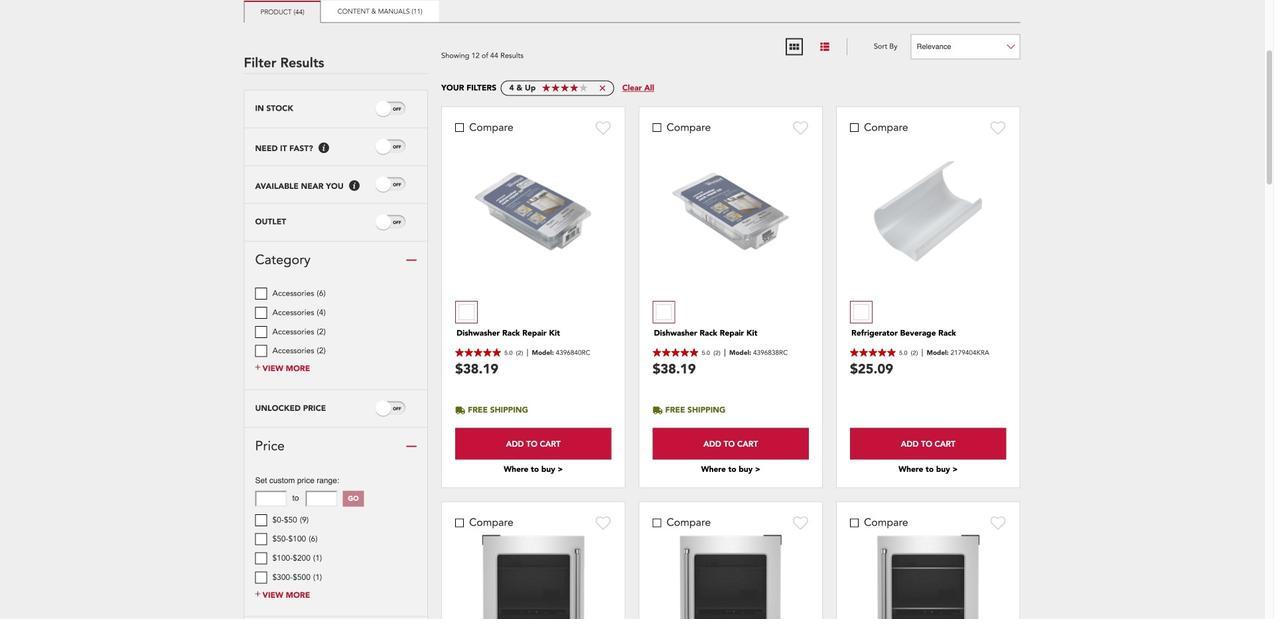 Task type: describe. For each thing, give the bounding box(es) containing it.
available near you filter is off switch
[[393, 181, 401, 188]]

tooltip for available near you element
[[349, 181, 360, 191]]

tooltip for need it fast? element
[[318, 143, 329, 153]]

unlocked price filter is off switch
[[393, 406, 401, 413]]

in stock filter is off switch
[[393, 106, 401, 113]]

add to wish list image for 24" beverage center with glass door and metal-front racks image
[[990, 516, 1006, 531]]

plus image for category image
[[255, 364, 260, 372]]

add to wish list image
[[793, 120, 809, 135]]

add to wish list image for first "24" beverage center with glass door and wood-front racks" image from the right
[[596, 516, 612, 531]]

available near you element
[[255, 182, 344, 192]]

Range From text field
[[255, 491, 287, 507]]

refrigerator beverage rack image
[[862, 149, 995, 274]]

2 other image from the left
[[853, 305, 869, 321]]

product list view image
[[819, 41, 831, 53]]

1 other image from the left
[[656, 305, 672, 321]]

need it fast? filter is off switch
[[393, 144, 401, 151]]

dishwasher rack repair kit image for first other icon from the left
[[664, 165, 797, 259]]

24" beverage center with glass door and metal-front racks image
[[873, 531, 984, 620]]



Task type: vqa. For each thing, say whether or not it's contained in the screenshot.
Video thumbnail.
no



Task type: locate. For each thing, give the bounding box(es) containing it.
0 horizontal spatial other image
[[656, 305, 672, 321]]

0 horizontal spatial dishwasher rack repair kit image
[[467, 164, 600, 259]]

24" beverage center with glass door and wood-front racks image
[[675, 531, 787, 620], [478, 531, 589, 620]]

add to wish list image for 1st "24" beverage center with glass door and wood-front racks" image
[[793, 516, 809, 531]]

2 24" beverage center with glass door and wood-front racks image from the left
[[478, 531, 589, 620]]

tooltip right need it fast? element
[[318, 143, 329, 153]]

outlet filter is off switch
[[393, 219, 401, 226]]

other image
[[656, 305, 672, 321], [853, 305, 869, 321]]

tooltip
[[318, 143, 329, 153], [349, 181, 360, 191]]

1 plus image from the top
[[255, 364, 260, 372]]

1 horizontal spatial tooltip
[[349, 181, 360, 191]]

tab list
[[244, 1, 1020, 23]]

add to wish list image
[[596, 120, 612, 135], [990, 120, 1006, 135], [596, 516, 612, 531], [793, 516, 809, 531], [990, 516, 1006, 531]]

dishwasher rack repair kit image for other image
[[467, 164, 600, 259]]

1 24" beverage center with glass door and wood-front racks image from the left
[[675, 531, 787, 620]]

add to wish list image for the refrigerator beverage rack image
[[990, 120, 1006, 135]]

add to wish list image for dishwasher rack repair kit image corresponding to other image
[[596, 120, 612, 135]]

plus image
[[255, 364, 260, 372], [255, 591, 260, 599]]

1 horizontal spatial dishwasher rack repair kit image
[[664, 165, 797, 259]]

0 horizontal spatial tooltip
[[318, 143, 329, 153]]

0 horizontal spatial 24" beverage center with glass door and wood-front racks image
[[478, 531, 589, 620]]

1 horizontal spatial 24" beverage center with glass door and wood-front racks image
[[675, 531, 787, 620]]

category image
[[406, 255, 417, 266]]

1 horizontal spatial other image
[[853, 305, 869, 321]]

1 vertical spatial tooltip
[[349, 181, 360, 191]]

other image
[[459, 305, 475, 321]]

need it fast? element
[[255, 144, 313, 154]]

1 vertical spatial plus image
[[255, 591, 260, 599]]

dishwasher rack repair kit image
[[467, 164, 600, 259], [664, 165, 797, 259]]

2 plus image from the top
[[255, 591, 260, 599]]

0 vertical spatial plus image
[[255, 364, 260, 372]]

0 vertical spatial tooltip
[[318, 143, 329, 153]]

tooltip left the available near you filter is off switch on the left top of page
[[349, 181, 360, 191]]

plus image for the price icon
[[255, 591, 260, 599]]

remove 4 & up filter image
[[599, 85, 605, 91]]

Range To text field
[[306, 491, 337, 507]]

price image
[[406, 442, 417, 452]]



